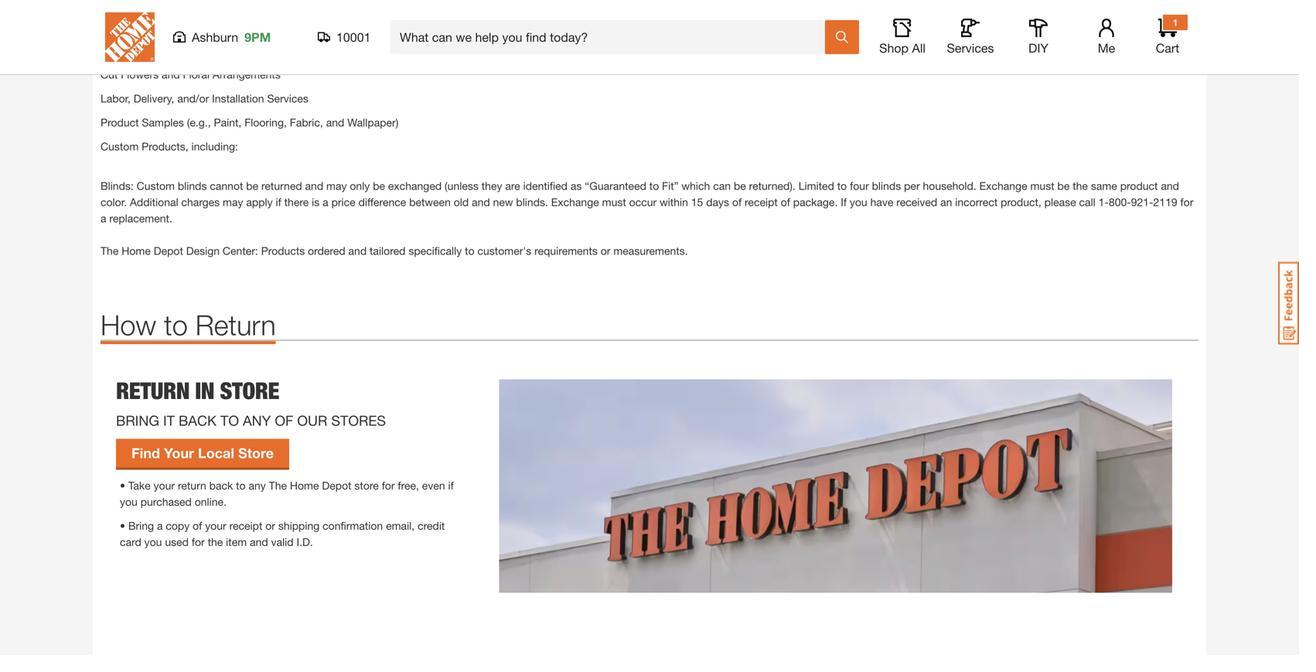 Task type: locate. For each thing, give the bounding box(es) containing it.
1 be from the left
[[246, 179, 258, 192]]

any
[[249, 479, 266, 492]]

receipt up item
[[229, 520, 262, 532]]

must down "guaranteed
[[602, 196, 626, 208]]

labor,
[[101, 92, 131, 105]]

per
[[904, 179, 920, 192]]

800-
[[1109, 196, 1131, 208]]

can
[[713, 179, 731, 192]]

1 horizontal spatial for
[[382, 479, 395, 492]]

0 vertical spatial services
[[947, 41, 994, 55]]

an
[[941, 196, 952, 208]]

exchanged
[[388, 179, 442, 192]]

1 horizontal spatial if
[[448, 479, 454, 492]]

services
[[947, 41, 994, 55], [267, 92, 309, 105]]

of down returned).
[[781, 196, 790, 208]]

1 horizontal spatial depot
[[322, 479, 352, 492]]

1 vertical spatial the
[[269, 479, 287, 492]]

0 vertical spatial for
[[1181, 196, 1194, 208]]

or up valid
[[265, 520, 275, 532]]

and right fabric, at the left
[[326, 116, 344, 129]]

home up shipping
[[290, 479, 319, 492]]

and
[[168, 20, 187, 33], [162, 68, 180, 81], [326, 116, 344, 129], [305, 179, 323, 192], [1161, 179, 1180, 192], [472, 196, 490, 208], [348, 244, 367, 257], [250, 536, 268, 549]]

shipping
[[278, 520, 320, 532]]

0 vertical spatial a
[[323, 196, 329, 208]]

to left "fit""
[[650, 179, 659, 192]]

are
[[505, 179, 520, 192]]

services right 'all'
[[947, 41, 994, 55]]

feedback link image
[[1279, 261, 1299, 345]]

and right item
[[250, 536, 268, 549]]

1 vertical spatial •
[[120, 520, 125, 532]]

be up "please"
[[1058, 179, 1070, 192]]

take
[[128, 479, 151, 492]]

1 vertical spatial home
[[290, 479, 319, 492]]

2 horizontal spatial of
[[781, 196, 790, 208]]

0 horizontal spatial exchange
[[551, 196, 599, 208]]

of right copy
[[193, 520, 202, 532]]

0 vertical spatial exchange
[[980, 179, 1028, 192]]

of right days
[[732, 196, 742, 208]]

2 horizontal spatial for
[[1181, 196, 1194, 208]]

home down replacement.
[[122, 244, 151, 257]]

occur
[[629, 196, 657, 208]]

installation
[[212, 92, 264, 105]]

delivery,
[[134, 92, 174, 105]]

exchange down "as"
[[551, 196, 599, 208]]

0 vertical spatial home
[[122, 244, 151, 257]]

copy
[[166, 520, 190, 532]]

old
[[454, 196, 469, 208]]

your inside • bring a copy of your receipt or shipping confirmation email, credit card you used for the item and valid i.d.
[[205, 520, 226, 532]]

diy
[[1029, 41, 1049, 55]]

days
[[706, 196, 729, 208]]

must up "please"
[[1031, 179, 1055, 192]]

free,
[[398, 479, 419, 492]]

0 vertical spatial or
[[601, 244, 611, 257]]

1 vertical spatial the
[[208, 536, 223, 549]]

921-
[[1131, 196, 1154, 208]]

a
[[323, 196, 329, 208], [101, 212, 106, 225], [157, 520, 163, 532]]

custom down product
[[101, 140, 139, 153]]

1 vertical spatial depot
[[322, 479, 352, 492]]

generators
[[242, 20, 296, 33]]

a left copy
[[157, 520, 163, 532]]

for right the 2119
[[1181, 196, 1194, 208]]

of inside • bring a copy of your receipt or shipping confirmation email, credit card you used for the item and valid i.d.
[[193, 520, 202, 532]]

blinds
[[178, 179, 207, 192], [872, 179, 901, 192]]

valid
[[271, 536, 294, 549]]

custom up additional
[[137, 179, 175, 192]]

card
[[120, 536, 141, 549]]

you inside blinds: custom blinds cannot be returned and may only be exchanged (unless they are identified as "guaranteed to fit" which can be returned). limited to four blinds per household. exchange must be the same product and color. additional charges may apply if there is a price difference between old and new blinds. exchange must occur within 15 days of receipt of package. if you have received an incorrect product, please call 1-800-921-2119 for a replacement.
[[850, 196, 868, 208]]

1 vertical spatial services
[[267, 92, 309, 105]]

your down online.
[[205, 520, 226, 532]]

you down bring
[[144, 536, 162, 549]]

if right even at the bottom left of page
[[448, 479, 454, 492]]

product
[[1121, 179, 1158, 192]]

1 horizontal spatial the
[[269, 479, 287, 492]]

and up the 2119
[[1161, 179, 1180, 192]]

the right any
[[269, 479, 287, 492]]

0 vertical spatial depot
[[154, 244, 183, 257]]

for left free,
[[382, 479, 395, 492]]

design
[[186, 244, 220, 257]]

charges
[[181, 196, 220, 208]]

services up fabric, at the left
[[267, 92, 309, 105]]

1 horizontal spatial blinds
[[872, 179, 901, 192]]

1 horizontal spatial services
[[947, 41, 994, 55]]

store
[[220, 377, 279, 405]]

2 be from the left
[[373, 179, 385, 192]]

local
[[198, 445, 234, 462]]

be up apply
[[246, 179, 258, 192]]

0 vertical spatial your
[[154, 479, 175, 492]]

a down color. at the top left of the page
[[101, 212, 106, 225]]

1 horizontal spatial a
[[157, 520, 163, 532]]

blinds up charges
[[178, 179, 207, 192]]

the left item
[[208, 536, 223, 549]]

the up call
[[1073, 179, 1088, 192]]

1 vertical spatial for
[[382, 479, 395, 492]]

1 vertical spatial if
[[448, 479, 454, 492]]

• inside • take your return back to any the home depot store for free, even if you purchased online.
[[120, 479, 125, 492]]

(unless
[[445, 179, 479, 192]]

services button
[[946, 19, 995, 56]]

2 vertical spatial you
[[144, 536, 162, 549]]

as
[[571, 179, 582, 192]]

0 horizontal spatial or
[[265, 520, 275, 532]]

your up the purchased
[[154, 479, 175, 492]]

to right specifically on the left
[[465, 244, 475, 257]]

or right requirements
[[601, 244, 611, 257]]

may
[[326, 179, 347, 192], [223, 196, 243, 208]]

0 vertical spatial the
[[1073, 179, 1088, 192]]

be right can
[[734, 179, 746, 192]]

2 blinds from the left
[[872, 179, 901, 192]]

is
[[312, 196, 320, 208]]

0 vertical spatial you
[[850, 196, 868, 208]]

ashburn
[[192, 30, 238, 44]]

9pm
[[245, 30, 271, 44]]

household.
[[923, 179, 977, 192]]

in
[[195, 377, 214, 405]]

receipt down returned).
[[745, 196, 778, 208]]

call
[[1079, 196, 1096, 208]]

floral
[[183, 68, 210, 81]]

of
[[732, 196, 742, 208], [781, 196, 790, 208], [193, 520, 202, 532]]

depot inside • take your return back to any the home depot store for free, even if you purchased online.
[[322, 479, 352, 492]]

1 horizontal spatial you
[[144, 536, 162, 549]]

measurements.
[[614, 244, 688, 257]]

2 vertical spatial a
[[157, 520, 163, 532]]

for inside blinds: custom blinds cannot be returned and may only be exchanged (unless they are identified as "guaranteed to fit" which can be returned). limited to four blinds per household. exchange must be the same product and color. additional charges may apply if there is a price difference between old and new blinds. exchange must occur within 15 days of receipt of package. if you have received an incorrect product, please call 1-800-921-2119 for a replacement.
[[1181, 196, 1194, 208]]

0 horizontal spatial of
[[193, 520, 202, 532]]

2 vertical spatial for
[[192, 536, 205, 549]]

four
[[850, 179, 869, 192]]

1 horizontal spatial may
[[326, 179, 347, 192]]

depot left the store at the left of page
[[322, 479, 352, 492]]

a right is
[[323, 196, 329, 208]]

• inside • bring a copy of your receipt or shipping confirmation email, credit card you used for the item and valid i.d.
[[120, 520, 125, 532]]

if
[[276, 196, 281, 208], [448, 479, 454, 492]]

it
[[163, 412, 175, 429]]

1 horizontal spatial your
[[205, 520, 226, 532]]

receipt
[[745, 196, 778, 208], [229, 520, 262, 532]]

exchange
[[980, 179, 1028, 192], [551, 196, 599, 208]]

arrangements
[[213, 68, 281, 81]]

1 vertical spatial exchange
[[551, 196, 599, 208]]

and inside • bring a copy of your receipt or shipping confirmation email, credit card you used for the item and valid i.d.
[[250, 536, 268, 549]]

0 horizontal spatial if
[[276, 196, 281, 208]]

back
[[179, 412, 217, 429]]

for
[[1181, 196, 1194, 208], [382, 479, 395, 492], [192, 536, 205, 549]]

utility trailers
[[101, 44, 165, 57]]

store
[[238, 445, 274, 462]]

new
[[493, 196, 513, 208]]

0 horizontal spatial a
[[101, 212, 106, 225]]

0 horizontal spatial receipt
[[229, 520, 262, 532]]

shop all button
[[878, 19, 927, 56]]

1 • from the top
[[120, 479, 125, 492]]

to left any
[[236, 479, 246, 492]]

• for • take your return back to any the home depot store for free, even if you purchased online.
[[120, 479, 125, 492]]

1 vertical spatial or
[[265, 520, 275, 532]]

find your local store
[[131, 445, 274, 462]]

if inside • take your return back to any the home depot store for free, even if you purchased online.
[[448, 479, 454, 492]]

may up price
[[326, 179, 347, 192]]

may down cannot
[[223, 196, 243, 208]]

purchased
[[141, 496, 192, 508]]

• left take on the left bottom of page
[[120, 479, 125, 492]]

used
[[165, 536, 189, 549]]

home
[[122, 244, 151, 257], [290, 479, 319, 492]]

the home depot design center: products ordered and tailored specifically to customer's requirements or measurements.
[[101, 244, 688, 257]]

0 horizontal spatial may
[[223, 196, 243, 208]]

0 vertical spatial must
[[1031, 179, 1055, 192]]

any
[[243, 412, 271, 429]]

custom
[[101, 140, 139, 153], [137, 179, 175, 192]]

1 vertical spatial custom
[[137, 179, 175, 192]]

me
[[1098, 41, 1116, 55]]

difference
[[359, 196, 406, 208]]

item
[[226, 536, 247, 549]]

for right used
[[192, 536, 205, 549]]

0 vertical spatial •
[[120, 479, 125, 492]]

1 horizontal spatial the
[[1073, 179, 1088, 192]]

blinds up have
[[872, 179, 901, 192]]

• up "card"
[[120, 520, 125, 532]]

you down take on the left bottom of page
[[120, 496, 138, 508]]

depot
[[154, 244, 183, 257], [322, 479, 352, 492]]

0 vertical spatial if
[[276, 196, 281, 208]]

0 horizontal spatial the
[[208, 536, 223, 549]]

2 horizontal spatial you
[[850, 196, 868, 208]]

1 horizontal spatial home
[[290, 479, 319, 492]]

0 horizontal spatial for
[[192, 536, 205, 549]]

0 horizontal spatial blinds
[[178, 179, 207, 192]]

the
[[1073, 179, 1088, 192], [208, 536, 223, 549]]

the inside • bring a copy of your receipt or shipping confirmation email, credit card you used for the item and valid i.d.
[[208, 536, 223, 549]]

how to return
[[101, 308, 276, 341]]

0 horizontal spatial you
[[120, 496, 138, 508]]

and left floral on the top of page
[[162, 68, 180, 81]]

0 vertical spatial receipt
[[745, 196, 778, 208]]

0 vertical spatial the
[[101, 244, 119, 257]]

exchange up product,
[[980, 179, 1028, 192]]

1 horizontal spatial exchange
[[980, 179, 1028, 192]]

if down returned
[[276, 196, 281, 208]]

returned).
[[749, 179, 796, 192]]

1 horizontal spatial must
[[1031, 179, 1055, 192]]

the down replacement.
[[101, 244, 119, 257]]

2 • from the top
[[120, 520, 125, 532]]

your
[[154, 479, 175, 492], [205, 520, 226, 532]]

0 horizontal spatial services
[[267, 92, 309, 105]]

trailers
[[131, 44, 165, 57]]

1 vertical spatial receipt
[[229, 520, 262, 532]]

0 horizontal spatial must
[[602, 196, 626, 208]]

1 vertical spatial you
[[120, 496, 138, 508]]

product
[[101, 116, 139, 129]]

a inside • bring a copy of your receipt or shipping confirmation email, credit card you used for the item and valid i.d.
[[157, 520, 163, 532]]

depot left design
[[154, 244, 183, 257]]

1 horizontal spatial receipt
[[745, 196, 778, 208]]

What can we help you find today? search field
[[400, 21, 825, 53]]

1 horizontal spatial or
[[601, 244, 611, 257]]

our
[[297, 412, 327, 429]]

fit"
[[662, 179, 679, 192]]

you right if
[[850, 196, 868, 208]]

0 horizontal spatial your
[[154, 479, 175, 492]]

1 vertical spatial your
[[205, 520, 226, 532]]

be up difference
[[373, 179, 385, 192]]



Task type: describe. For each thing, give the bounding box(es) containing it.
paint,
[[214, 116, 242, 129]]

the home depot logo image
[[105, 12, 155, 62]]

return
[[116, 377, 190, 405]]

0 vertical spatial may
[[326, 179, 347, 192]]

if inside blinds: custom blinds cannot be returned and may only be exchanged (unless they are identified as "guaranteed to fit" which can be returned). limited to four blinds per household. exchange must be the same product and color. additional charges may apply if there is a price difference between old and new blinds. exchange must occur within 15 days of receipt of package. if you have received an incorrect product, please call 1-800-921-2119 for a replacement.
[[276, 196, 281, 208]]

receipt inside • bring a copy of your receipt or shipping confirmation email, credit card you used for the item and valid i.d.
[[229, 520, 262, 532]]

replacement.
[[109, 212, 172, 225]]

and/or
[[177, 92, 209, 105]]

you inside • take your return back to any the home depot store for free, even if you purchased online.
[[120, 496, 138, 508]]

if
[[841, 196, 847, 208]]

samples
[[142, 116, 184, 129]]

to up if
[[838, 179, 847, 192]]

to
[[220, 412, 239, 429]]

and up is
[[305, 179, 323, 192]]

bring
[[128, 520, 154, 532]]

1 vertical spatial must
[[602, 196, 626, 208]]

1 horizontal spatial of
[[732, 196, 742, 208]]

color.
[[101, 196, 127, 208]]

3 be from the left
[[734, 179, 746, 192]]

custom inside blinds: custom blinds cannot be returned and may only be exchanged (unless they are identified as "guaranteed to fit" which can be returned). limited to four blinds per household. exchange must be the same product and color. additional charges may apply if there is a price difference between old and new blinds. exchange must occur within 15 days of receipt of package. if you have received an incorrect product, please call 1-800-921-2119 for a replacement.
[[137, 179, 175, 192]]

• bring a copy of your receipt or shipping confirmation email, credit card you used for the item and valid i.d.
[[120, 520, 445, 549]]

confirmation
[[323, 520, 383, 532]]

requirements
[[535, 244, 598, 257]]

to right "how" on the left of the page
[[164, 308, 188, 341]]

utility
[[101, 44, 128, 57]]

your inside • take your return back to any the home depot store for free, even if you purchased online.
[[154, 479, 175, 492]]

2119
[[1154, 196, 1178, 208]]

or inside • bring a copy of your receipt or shipping confirmation email, credit card you used for the item and valid i.d.
[[265, 520, 275, 532]]

your
[[164, 445, 194, 462]]

product samples (e.g., paint, flooring, fabric, and wallpaper)
[[101, 116, 399, 129]]

center:
[[223, 244, 258, 257]]

identified
[[523, 179, 568, 192]]

cut
[[101, 68, 118, 81]]

have
[[871, 196, 894, 208]]

home inside • take your return back to any the home depot store for free, even if you purchased online.
[[290, 479, 319, 492]]

cut flowers and floral arrangements
[[101, 68, 281, 81]]

cannot
[[210, 179, 243, 192]]

stores
[[331, 412, 386, 429]]

receipt inside blinds: custom blinds cannot be returned and may only be exchanged (unless they are identified as "guaranteed to fit" which can be returned). limited to four blinds per household. exchange must be the same product and color. additional charges may apply if there is a price difference between old and new blinds. exchange must occur within 15 days of receipt of package. if you have received an incorrect product, please call 1-800-921-2119 for a replacement.
[[745, 196, 778, 208]]

incorrect
[[955, 196, 998, 208]]

to inside • take your return back to any the home depot store for free, even if you purchased online.
[[236, 479, 246, 492]]

ashburn 9pm
[[192, 30, 271, 44]]

credit
[[418, 520, 445, 532]]

blinds: custom blinds cannot be returned and may only be exchanged (unless they are identified as "guaranteed to fit" which can be returned). limited to four blinds per household. exchange must be the same product and color. additional charges may apply if there is a price difference between old and new blinds. exchange must occur within 15 days of receipt of package. if you have received an incorrect product, please call 1-800-921-2119 for a replacement.
[[101, 179, 1194, 225]]

and left tailored
[[348, 244, 367, 257]]

including:
[[191, 140, 238, 153]]

flowers
[[121, 68, 159, 81]]

house
[[134, 20, 165, 33]]

between
[[409, 196, 451, 208]]

return
[[195, 308, 276, 341]]

package.
[[793, 196, 838, 208]]

2 horizontal spatial a
[[323, 196, 329, 208]]

return
[[178, 479, 206, 492]]

shop all
[[880, 41, 926, 55]]

for inside • take your return back to any the home depot store for free, even if you purchased online.
[[382, 479, 395, 492]]

stationary
[[190, 20, 239, 33]]

0 vertical spatial custom
[[101, 140, 139, 153]]

1 vertical spatial a
[[101, 212, 106, 225]]

returned
[[261, 179, 302, 192]]

and right house
[[168, 20, 187, 33]]

they
[[482, 179, 502, 192]]

which
[[682, 179, 710, 192]]

1 blinds from the left
[[178, 179, 207, 192]]

10001
[[336, 30, 371, 44]]

cart
[[1156, 41, 1180, 55]]

same
[[1091, 179, 1118, 192]]

flooring,
[[245, 116, 287, 129]]

1
[[1173, 17, 1178, 28]]

return in-store image showing a the home depot storefront. image
[[499, 380, 1173, 604]]

specifically
[[409, 244, 462, 257]]

me button
[[1082, 19, 1132, 56]]

all
[[912, 41, 926, 55]]

• for • bring a copy of your receipt or shipping confirmation email, credit card you used for the item and valid i.d.
[[120, 520, 125, 532]]

received
[[897, 196, 938, 208]]

online.
[[195, 496, 227, 508]]

ordered
[[308, 244, 345, 257]]

even
[[422, 479, 445, 492]]

1 vertical spatial may
[[223, 196, 243, 208]]

find your local store link
[[116, 439, 289, 468]]

"guaranteed
[[585, 179, 647, 192]]

and down "they" on the left of the page
[[472, 196, 490, 208]]

customer's
[[478, 244, 532, 257]]

10001 button
[[318, 29, 371, 45]]

find
[[131, 445, 160, 462]]

labor, delivery, and/or installation services
[[101, 92, 309, 105]]

(e.g.,
[[187, 116, 211, 129]]

fabric,
[[290, 116, 323, 129]]

0 horizontal spatial home
[[122, 244, 151, 257]]

• take your return back to any the home depot store for free, even if you purchased online.
[[120, 479, 454, 508]]

product,
[[1001, 196, 1042, 208]]

services inside button
[[947, 41, 994, 55]]

within
[[660, 196, 688, 208]]

tailored
[[370, 244, 406, 257]]

limited
[[799, 179, 835, 192]]

the inside • take your return back to any the home depot store for free, even if you purchased online.
[[269, 479, 287, 492]]

products
[[261, 244, 305, 257]]

for inside • bring a copy of your receipt or shipping confirmation email, credit card you used for the item and valid i.d.
[[192, 536, 205, 549]]

apply
[[246, 196, 273, 208]]

the inside blinds: custom blinds cannot be returned and may only be exchanged (unless they are identified as "guaranteed to fit" which can be returned). limited to four blinds per household. exchange must be the same product and color. additional charges may apply if there is a price difference between old and new blinds. exchange must occur within 15 days of receipt of package. if you have received an incorrect product, please call 1-800-921-2119 for a replacement.
[[1073, 179, 1088, 192]]

0 horizontal spatial depot
[[154, 244, 183, 257]]

you inside • bring a copy of your receipt or shipping confirmation email, credit card you used for the item and valid i.d.
[[144, 536, 162, 549]]

products,
[[142, 140, 188, 153]]

i.d.
[[297, 536, 313, 549]]

return in store bring it back to any of our stores
[[116, 377, 386, 429]]

email,
[[386, 520, 415, 532]]

4 be from the left
[[1058, 179, 1070, 192]]

0 horizontal spatial the
[[101, 244, 119, 257]]

diy button
[[1014, 19, 1064, 56]]



Task type: vqa. For each thing, say whether or not it's contained in the screenshot.
right at
no



